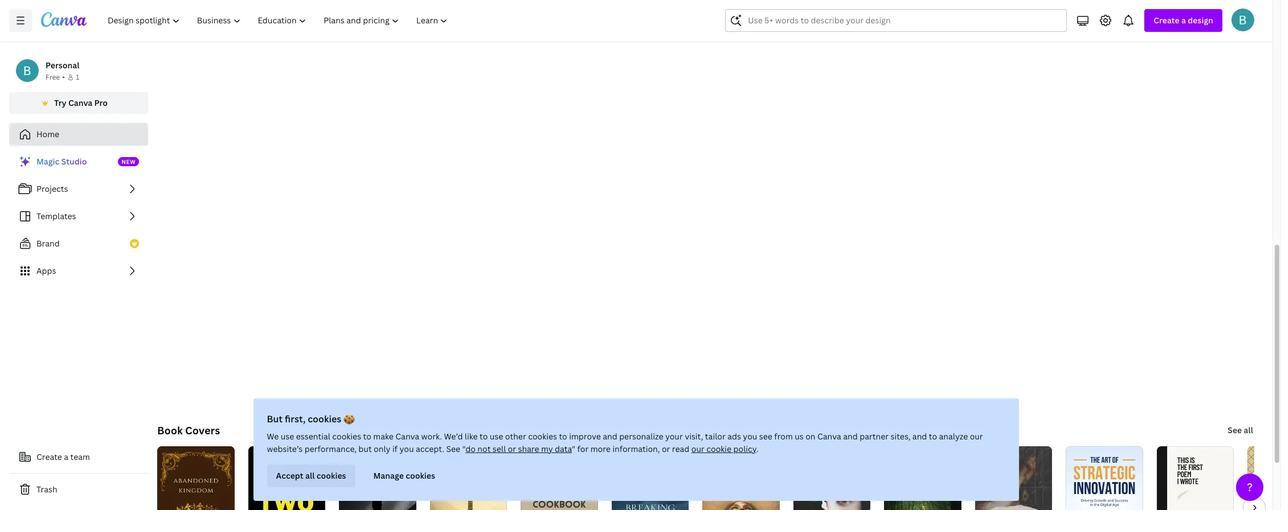 Task type: locate. For each thing, give the bounding box(es) containing it.
1 horizontal spatial you
[[744, 431, 758, 442]]

1 horizontal spatial create
[[1154, 15, 1180, 26]]

1 horizontal spatial canva
[[396, 431, 420, 442]]

1 horizontal spatial and
[[844, 431, 858, 442]]

cookies down the accept.
[[406, 471, 436, 482]]

home link
[[9, 123, 148, 146]]

list
[[9, 150, 148, 283]]

book covers link
[[157, 424, 220, 438]]

1 horizontal spatial see
[[1228, 425, 1243, 436]]

1 horizontal spatial all
[[1244, 425, 1254, 436]]

0 vertical spatial our
[[971, 431, 984, 442]]

covers
[[185, 424, 220, 438]]

tailor
[[706, 431, 726, 442]]

0 horizontal spatial canva
[[68, 97, 92, 108]]

1 " from the left
[[463, 444, 466, 455]]

cookies inside manage cookies button
[[406, 471, 436, 482]]

book covers
[[157, 424, 220, 438]]

a inside create a design dropdown button
[[1182, 15, 1187, 26]]

to left analyze
[[930, 431, 938, 442]]

1 horizontal spatial use
[[490, 431, 504, 442]]

a left team
[[64, 452, 68, 463]]

and left partner
[[844, 431, 858, 442]]

create a team button
[[9, 446, 148, 469]]

my
[[542, 444, 553, 455]]

we use essential cookies to make canva work. we'd like to use other cookies to improve and personalize your visit, tailor ads you see from us on canva and partner sites, and to analyze our website's performance, but only if you accept. see "
[[267, 431, 984, 455]]

you right if
[[400, 444, 414, 455]]

but first, cookies 🍪
[[267, 413, 355, 426]]

we'd
[[445, 431, 463, 442]]

1 vertical spatial all
[[306, 471, 315, 482]]

brand link
[[9, 233, 148, 255]]

or
[[508, 444, 517, 455], [663, 444, 671, 455]]

cookies down performance,
[[317, 471, 347, 482]]

3 to from the left
[[560, 431, 568, 442]]

a
[[1182, 15, 1187, 26], [64, 452, 68, 463]]

our inside we use essential cookies to make canva work. we'd like to use other cookies to improve and personalize your visit, tailor ads you see from us on canva and partner sites, and to analyze our website's performance, but only if you accept. see "
[[971, 431, 984, 442]]

cookies up essential
[[308, 413, 342, 426]]

1 vertical spatial see
[[447, 444, 461, 455]]

home
[[36, 129, 59, 140]]

essential
[[297, 431, 331, 442]]

1 vertical spatial a
[[64, 452, 68, 463]]

try canva pro button
[[9, 92, 148, 114]]

all inside button
[[306, 471, 315, 482]]

to
[[364, 431, 372, 442], [480, 431, 488, 442], [560, 431, 568, 442], [930, 431, 938, 442]]

try canva pro
[[54, 97, 108, 108]]

and up do not sell or share my data " for more information, or read our cookie policy .
[[603, 431, 618, 442]]

templates link
[[9, 205, 148, 228]]

1 horizontal spatial or
[[663, 444, 671, 455]]

new
[[122, 158, 136, 166]]

cookies up the my
[[529, 431, 558, 442]]

use up website's
[[281, 431, 295, 442]]

to right like
[[480, 431, 488, 442]]

0 vertical spatial a
[[1182, 15, 1187, 26]]

None search field
[[726, 9, 1068, 32]]

canva up if
[[396, 431, 420, 442]]

use up sell
[[490, 431, 504, 442]]

only
[[374, 444, 391, 455]]

or right sell
[[508, 444, 517, 455]]

1 or from the left
[[508, 444, 517, 455]]

1 horizontal spatial our
[[971, 431, 984, 442]]

brad klo image
[[1232, 9, 1255, 31]]

information,
[[613, 444, 661, 455]]

0 horizontal spatial our
[[692, 444, 705, 455]]

and right sites,
[[913, 431, 928, 442]]

see
[[1228, 425, 1243, 436], [447, 444, 461, 455]]

1 vertical spatial create
[[36, 452, 62, 463]]

a left the design
[[1182, 15, 1187, 26]]

design
[[1188, 15, 1214, 26]]

0 horizontal spatial use
[[281, 431, 295, 442]]

magic studio
[[36, 156, 87, 167]]

cookie
[[707, 444, 732, 455]]

you up policy on the bottom right of the page
[[744, 431, 758, 442]]

free •
[[46, 72, 65, 82]]

personalize
[[620, 431, 664, 442]]

manage cookies button
[[365, 465, 445, 488]]

to up "but"
[[364, 431, 372, 442]]

canva inside "button"
[[68, 97, 92, 108]]

all for see
[[1244, 425, 1254, 436]]

0 horizontal spatial "
[[463, 444, 466, 455]]

a for team
[[64, 452, 68, 463]]

apps link
[[9, 260, 148, 283]]

list containing magic studio
[[9, 150, 148, 283]]

our
[[971, 431, 984, 442], [692, 444, 705, 455]]

our down visit,
[[692, 444, 705, 455]]

2 horizontal spatial canva
[[818, 431, 842, 442]]

1 vertical spatial you
[[400, 444, 414, 455]]

create
[[1154, 15, 1180, 26], [36, 452, 62, 463]]

see inside we use essential cookies to make canva work. we'd like to use other cookies to improve and personalize your visit, tailor ads you see from us on canva and partner sites, and to analyze our website's performance, but only if you accept. see "
[[447, 444, 461, 455]]

partner
[[860, 431, 889, 442]]

canva right 'try'
[[68, 97, 92, 108]]

see all
[[1228, 425, 1254, 436]]

our right analyze
[[971, 431, 984, 442]]

you
[[744, 431, 758, 442], [400, 444, 414, 455]]

more
[[591, 444, 611, 455]]

" inside we use essential cookies to make canva work. we'd like to use other cookies to improve and personalize your visit, tailor ads you see from us on canva and partner sites, and to analyze our website's performance, but only if you accept. see "
[[463, 444, 466, 455]]

create for create a team
[[36, 452, 62, 463]]

sites,
[[891, 431, 911, 442]]

0 horizontal spatial see
[[447, 444, 461, 455]]

2 to from the left
[[480, 431, 488, 442]]

1
[[76, 72, 79, 82]]

all for accept
[[306, 471, 315, 482]]

0 horizontal spatial you
[[400, 444, 414, 455]]

create inside button
[[36, 452, 62, 463]]

2 " from the left
[[573, 444, 576, 455]]

1 horizontal spatial "
[[573, 444, 576, 455]]

or left read on the bottom of page
[[663, 444, 671, 455]]

" down like
[[463, 444, 466, 455]]

canva right on
[[818, 431, 842, 442]]

create inside dropdown button
[[1154, 15, 1180, 26]]

0 horizontal spatial and
[[603, 431, 618, 442]]

0 horizontal spatial a
[[64, 452, 68, 463]]

"
[[463, 444, 466, 455], [573, 444, 576, 455]]

make
[[374, 431, 394, 442]]

cookies
[[308, 413, 342, 426], [333, 431, 362, 442], [529, 431, 558, 442], [317, 471, 347, 482], [406, 471, 436, 482]]

0 vertical spatial all
[[1244, 425, 1254, 436]]

accept.
[[416, 444, 445, 455]]

a inside create a team button
[[64, 452, 68, 463]]

team
[[70, 452, 90, 463]]

canva
[[68, 97, 92, 108], [396, 431, 420, 442], [818, 431, 842, 442]]

performance,
[[305, 444, 357, 455]]

1 to from the left
[[364, 431, 372, 442]]

projects link
[[9, 178, 148, 201]]

not
[[478, 444, 491, 455]]

2 or from the left
[[663, 444, 671, 455]]

create left team
[[36, 452, 62, 463]]

and
[[603, 431, 618, 442], [844, 431, 858, 442], [913, 431, 928, 442]]

cookies down 🍪
[[333, 431, 362, 442]]

create a design button
[[1145, 9, 1223, 32]]

share
[[519, 444, 540, 455]]

like
[[465, 431, 478, 442]]

1 vertical spatial our
[[692, 444, 705, 455]]

0 horizontal spatial create
[[36, 452, 62, 463]]

create left the design
[[1154, 15, 1180, 26]]

1 and from the left
[[603, 431, 618, 442]]

but
[[359, 444, 372, 455]]

to up data
[[560, 431, 568, 442]]

all
[[1244, 425, 1254, 436], [306, 471, 315, 482]]

from
[[775, 431, 794, 442]]

" left for
[[573, 444, 576, 455]]

2 horizontal spatial and
[[913, 431, 928, 442]]

see
[[760, 431, 773, 442]]

us
[[795, 431, 804, 442]]

1 horizontal spatial a
[[1182, 15, 1187, 26]]

0 vertical spatial create
[[1154, 15, 1180, 26]]

first,
[[285, 413, 306, 426]]

0 horizontal spatial or
[[508, 444, 517, 455]]

use
[[281, 431, 295, 442], [490, 431, 504, 442]]

0 horizontal spatial all
[[306, 471, 315, 482]]



Task type: vqa. For each thing, say whether or not it's contained in the screenshot.
Apps link on the bottom of page
yes



Task type: describe. For each thing, give the bounding box(es) containing it.
analyze
[[940, 431, 969, 442]]

Search search field
[[749, 10, 1045, 31]]

2 and from the left
[[844, 431, 858, 442]]

🍪
[[344, 413, 355, 426]]

3 and from the left
[[913, 431, 928, 442]]

brand
[[36, 238, 60, 249]]

projects
[[36, 184, 68, 194]]

trash
[[36, 484, 57, 495]]

accept all cookies button
[[267, 465, 356, 488]]

apps
[[36, 266, 56, 276]]

but first, cookies 🍪 dialog
[[254, 399, 1020, 502]]

cookies inside 'accept all cookies' button
[[317, 471, 347, 482]]

improve
[[570, 431, 601, 442]]

see all link
[[1227, 419, 1255, 442]]

for
[[578, 444, 589, 455]]

create for create a design
[[1154, 15, 1180, 26]]

if
[[393, 444, 398, 455]]

accept all cookies
[[276, 471, 347, 482]]

do not sell or share my data link
[[466, 444, 573, 455]]

manage
[[374, 471, 404, 482]]

website's
[[267, 444, 303, 455]]

2 use from the left
[[490, 431, 504, 442]]

sell
[[493, 444, 506, 455]]

magic
[[36, 156, 59, 167]]

other
[[506, 431, 527, 442]]

0 vertical spatial see
[[1228, 425, 1243, 436]]

0 vertical spatial you
[[744, 431, 758, 442]]

•
[[62, 72, 65, 82]]

on
[[806, 431, 816, 442]]

but
[[267, 413, 283, 426]]

ads
[[728, 431, 742, 442]]

visit,
[[685, 431, 704, 442]]

studio
[[61, 156, 87, 167]]

manage cookies
[[374, 471, 436, 482]]

trash link
[[9, 479, 148, 502]]

read
[[673, 444, 690, 455]]

our cookie policy link
[[692, 444, 757, 455]]

your
[[666, 431, 683, 442]]

data
[[555, 444, 573, 455]]

personal
[[46, 60, 79, 71]]

a for design
[[1182, 15, 1187, 26]]

top level navigation element
[[100, 9, 458, 32]]

book
[[157, 424, 183, 438]]

.
[[757, 444, 759, 455]]

accept
[[276, 471, 304, 482]]

do
[[466, 444, 476, 455]]

we
[[267, 431, 279, 442]]

4 to from the left
[[930, 431, 938, 442]]

free
[[46, 72, 60, 82]]

policy
[[734, 444, 757, 455]]

templates
[[36, 211, 76, 222]]

try
[[54, 97, 66, 108]]

pro
[[94, 97, 108, 108]]

1 use from the left
[[281, 431, 295, 442]]

work.
[[422, 431, 443, 442]]

create a design
[[1154, 15, 1214, 26]]

do not sell or share my data " for more information, or read our cookie policy .
[[466, 444, 759, 455]]

create a team
[[36, 452, 90, 463]]



